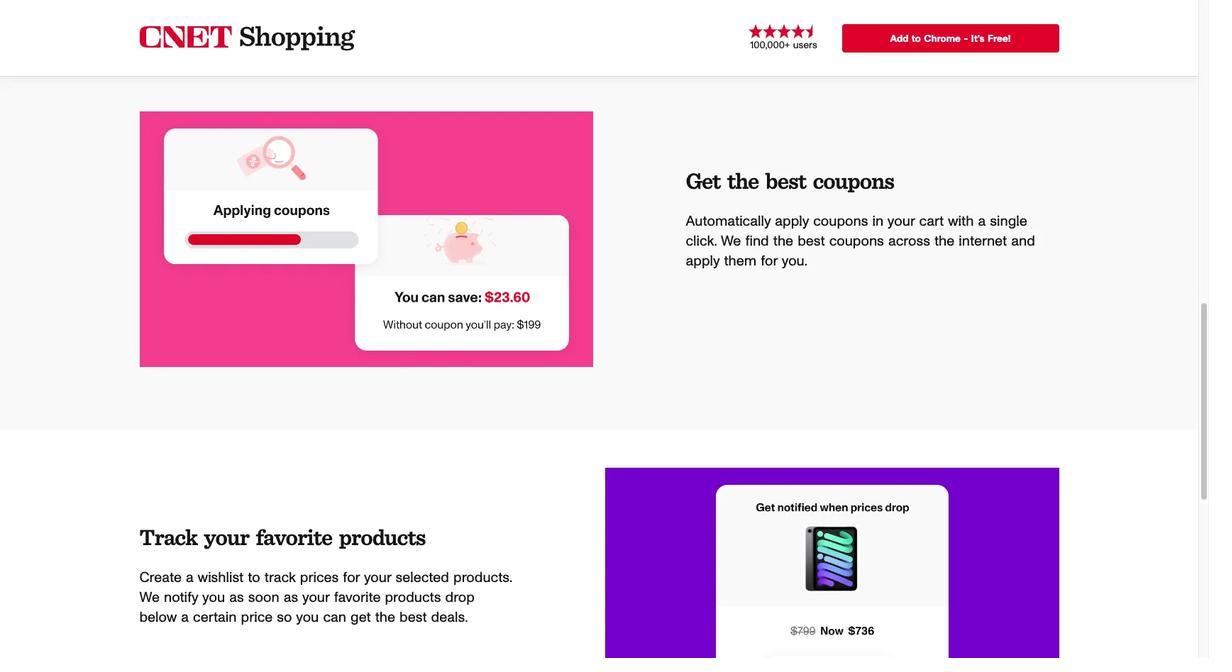 Task type: locate. For each thing, give the bounding box(es) containing it.
apply
[[775, 214, 809, 229], [686, 254, 720, 268]]

get the best coupons
[[686, 167, 894, 194]]

2 vertical spatial a
[[181, 610, 189, 625]]

in
[[873, 214, 884, 229]]

1 horizontal spatial apply
[[775, 214, 809, 229]]

0 vertical spatial for
[[761, 254, 778, 268]]

your up get
[[364, 571, 391, 585]]

notify
[[164, 591, 198, 605]]

2 vertical spatial best
[[400, 610, 427, 625]]

so
[[277, 610, 292, 625]]

cnet shopping landing coupons.png image
[[139, 111, 593, 367]]

the
[[727, 167, 759, 194], [774, 234, 794, 248], [935, 234, 955, 248], [375, 610, 395, 625]]

1 horizontal spatial we
[[721, 234, 741, 248]]

best inside the automatically apply coupons in your cart with a single click. we find the best coupons across the internet and apply them for you.
[[798, 234, 825, 248]]

1 vertical spatial best
[[798, 234, 825, 248]]

create a wishlist to track prices for your selected products. we notify you as soon as your favorite products drop below a certain price so you can get the best deals.
[[139, 571, 512, 625]]

coupons up the in
[[813, 167, 894, 194]]

your down prices
[[302, 591, 330, 605]]

0 horizontal spatial favorite
[[256, 523, 332, 551]]

2 as from the left
[[284, 591, 298, 605]]

add to chrome - it's free! link
[[842, 24, 1059, 52]]

coupons
[[813, 167, 894, 194], [814, 214, 868, 229], [830, 234, 884, 248]]

coupons down the in
[[830, 234, 884, 248]]

coupons left the in
[[814, 214, 868, 229]]

we
[[721, 234, 741, 248], [139, 591, 160, 605]]

1 horizontal spatial favorite
[[334, 591, 381, 605]]

products up selected
[[339, 523, 425, 551]]

0 horizontal spatial as
[[229, 591, 244, 605]]

products.
[[454, 571, 512, 585]]

1 vertical spatial favorite
[[334, 591, 381, 605]]

best
[[766, 167, 806, 194], [798, 234, 825, 248], [400, 610, 427, 625]]

-
[[964, 34, 968, 44]]

0 vertical spatial to
[[912, 34, 921, 44]]

we inside create a wishlist to track prices for your selected products. we notify you as soon as your favorite products drop below a certain price so you can get the best deals.
[[139, 591, 160, 605]]

1 vertical spatial products
[[385, 591, 441, 605]]

0 vertical spatial products
[[339, 523, 425, 551]]

1 horizontal spatial you
[[296, 610, 319, 625]]

users
[[793, 40, 818, 50]]

0 horizontal spatial apply
[[686, 254, 720, 268]]

chrome
[[924, 34, 961, 44]]

best inside create a wishlist to track prices for your selected products. we notify you as soon as your favorite products drop below a certain price so you can get the best deals.
[[400, 610, 427, 625]]

a
[[978, 214, 986, 229], [186, 571, 194, 585], [181, 610, 189, 625]]

internet
[[959, 234, 1007, 248]]

your
[[888, 214, 915, 229], [204, 523, 249, 551], [364, 571, 391, 585], [302, 591, 330, 605]]

for inside create a wishlist to track prices for your selected products. we notify you as soon as your favorite products drop below a certain price so you can get the best deals.
[[343, 571, 360, 585]]

track
[[139, 523, 197, 551]]

2 vertical spatial coupons
[[830, 234, 884, 248]]

best left deals.
[[400, 610, 427, 625]]

cnet shopping landing price alerts.png image
[[606, 468, 1059, 658]]

for right prices
[[343, 571, 360, 585]]

favorite
[[256, 523, 332, 551], [334, 591, 381, 605]]

a up notify
[[186, 571, 194, 585]]

we for track
[[139, 591, 160, 605]]

as up so
[[284, 591, 298, 605]]

track your favorite products
[[139, 523, 425, 551]]

across
[[889, 234, 931, 248]]

favorite up get
[[334, 591, 381, 605]]

1 vertical spatial to
[[248, 571, 260, 585]]

for down find
[[761, 254, 778, 268]]

certain
[[193, 610, 237, 625]]

your up across
[[888, 214, 915, 229]]

0 vertical spatial we
[[721, 234, 741, 248]]

products
[[339, 523, 425, 551], [385, 591, 441, 605]]

0 horizontal spatial to
[[248, 571, 260, 585]]

you
[[202, 591, 225, 605], [296, 610, 319, 625]]

cart
[[920, 214, 944, 229]]

1 horizontal spatial as
[[284, 591, 298, 605]]

your inside the automatically apply coupons in your cart with a single click. we find the best coupons across the internet and apply them for you.
[[888, 214, 915, 229]]

the inside create a wishlist to track prices for your selected products. we notify you as soon as your favorite products drop below a certain price so you can get the best deals.
[[375, 610, 395, 625]]

0 horizontal spatial we
[[139, 591, 160, 605]]

single
[[990, 214, 1028, 229]]

0 vertical spatial best
[[766, 167, 806, 194]]

with
[[948, 214, 974, 229]]

to right add
[[912, 34, 921, 44]]

1 vertical spatial for
[[343, 571, 360, 585]]

as
[[229, 591, 244, 605], [284, 591, 298, 605]]

as down wishlist
[[229, 591, 244, 605]]

deals.
[[431, 610, 468, 625]]

to up soon
[[248, 571, 260, 585]]

apply up you. at the right top of the page
[[775, 214, 809, 229]]

best up find
[[766, 167, 806, 194]]

you up certain
[[202, 591, 225, 605]]

best up you. at the right top of the page
[[798, 234, 825, 248]]

1 vertical spatial coupons
[[814, 214, 868, 229]]

to
[[912, 34, 921, 44], [248, 571, 260, 585]]

prices
[[300, 571, 339, 585]]

1 vertical spatial we
[[139, 591, 160, 605]]

you right so
[[296, 610, 319, 625]]

favorite inside create a wishlist to track prices for your selected products. we notify you as soon as your favorite products drop below a certain price so you can get the best deals.
[[334, 591, 381, 605]]

100,000+
[[750, 40, 790, 50]]

0 horizontal spatial for
[[343, 571, 360, 585]]

we for get
[[721, 234, 741, 248]]

free!
[[988, 34, 1011, 44]]

find
[[746, 234, 769, 248]]

favorite up track
[[256, 523, 332, 551]]

you.
[[782, 254, 808, 268]]

0 horizontal spatial you
[[202, 591, 225, 605]]

we down automatically
[[721, 234, 741, 248]]

price
[[241, 610, 273, 625]]

a up the "internet"
[[978, 214, 986, 229]]

products down selected
[[385, 591, 441, 605]]

0 vertical spatial a
[[978, 214, 986, 229]]

0 vertical spatial favorite
[[256, 523, 332, 551]]

we up below
[[139, 591, 160, 605]]

for
[[761, 254, 778, 268], [343, 571, 360, 585]]

apply down click.
[[686, 254, 720, 268]]

a down notify
[[181, 610, 189, 625]]

it's
[[972, 34, 985, 44]]

automatically
[[686, 214, 771, 229]]

we inside the automatically apply coupons in your cart with a single click. we find the best coupons across the internet and apply them for you.
[[721, 234, 741, 248]]

soon
[[248, 591, 279, 605]]

1 horizontal spatial for
[[761, 254, 778, 268]]



Task type: vqa. For each thing, say whether or not it's contained in the screenshot.
right We
yes



Task type: describe. For each thing, give the bounding box(es) containing it.
0 vertical spatial you
[[202, 591, 225, 605]]

0 vertical spatial coupons
[[813, 167, 894, 194]]

track
[[265, 571, 296, 585]]

get
[[686, 167, 721, 194]]

and
[[1012, 234, 1035, 248]]

to inside create a wishlist to track prices for your selected products. we notify you as soon as your favorite products drop below a certain price so you can get the best deals.
[[248, 571, 260, 585]]

wishlist
[[198, 571, 244, 585]]

1 vertical spatial you
[[296, 610, 319, 625]]

100,000+ users
[[750, 40, 818, 50]]

click.
[[686, 234, 717, 248]]

1 horizontal spatial to
[[912, 34, 921, 44]]

drop
[[445, 591, 475, 605]]

1 vertical spatial apply
[[686, 254, 720, 268]]

a inside the automatically apply coupons in your cart with a single click. we find the best coupons across the internet and apply them for you.
[[978, 214, 986, 229]]

below
[[139, 610, 177, 625]]

create
[[139, 571, 182, 585]]

your up wishlist
[[204, 523, 249, 551]]

add to chrome - it's free!
[[890, 34, 1011, 44]]

them
[[724, 254, 757, 268]]

1 vertical spatial a
[[186, 571, 194, 585]]

automatically apply coupons in your cart with a single click. we find the best coupons across the internet and apply them for you.
[[686, 214, 1035, 268]]

for inside the automatically apply coupons in your cart with a single click. we find the best coupons across the internet and apply them for you.
[[761, 254, 778, 268]]

get
[[351, 610, 371, 625]]

add
[[890, 34, 909, 44]]

selected
[[396, 571, 449, 585]]

can
[[323, 610, 346, 625]]

products inside create a wishlist to track prices for your selected products. we notify you as soon as your favorite products drop below a certain price so you can get the best deals.
[[385, 591, 441, 605]]

1 as from the left
[[229, 591, 244, 605]]

0 vertical spatial apply
[[775, 214, 809, 229]]



